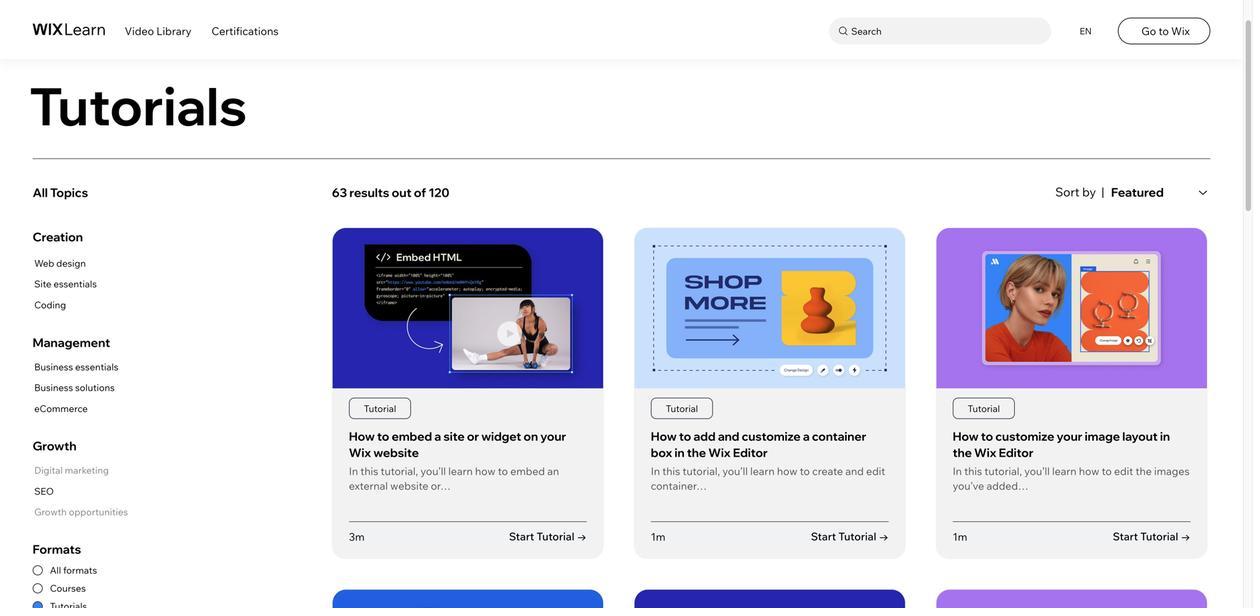 Task type: describe. For each thing, give the bounding box(es) containing it.
1 vertical spatial embed
[[510, 465, 545, 478]]

1m for box
[[651, 530, 666, 544]]

video
[[125, 24, 154, 38]]

seo button
[[33, 483, 128, 500]]

in inside how to add and customize a container box in the wix editor in this tutorial, you'll learn how to create and edit container…
[[675, 446, 685, 461]]

start tutorial → for how to add and customize a container box in the wix editor
[[811, 530, 889, 544]]

you'll inside how to embed a site or widget on your wix website in this tutorial, you'll learn how to embed an external website or…
[[421, 465, 446, 478]]

all formats
[[50, 565, 97, 577]]

site essentials button
[[33, 276, 97, 293]]

this inside how to customize your image layout in the wix editor in this tutorial, you'll learn how to edit the images you've added…
[[965, 465, 982, 478]]

list inside filtered results region
[[332, 228, 1211, 609]]

or
[[467, 429, 479, 444]]

how to add and customize a container box in the wix editor image
[[635, 228, 905, 389]]

creation
[[33, 230, 83, 245]]

to up you've at right
[[981, 429, 993, 444]]

library
[[73, 46, 123, 61]]

video library
[[125, 24, 192, 38]]

box
[[651, 446, 673, 461]]

ecommerce list item
[[33, 401, 118, 417]]

library
[[156, 24, 192, 38]]

a inside how to add and customize a container box in the wix editor in this tutorial, you'll learn how to create and edit container…
[[803, 429, 810, 444]]

container…
[[651, 480, 707, 493]]

site
[[444, 429, 465, 444]]

external
[[349, 480, 388, 493]]

business solutions button
[[33, 380, 118, 397]]

widget
[[482, 429, 521, 444]]

wix right go
[[1172, 24, 1190, 38]]

Search text field
[[848, 23, 1048, 40]]

all topics
[[33, 185, 88, 200]]

you'll inside how to add and customize a container box in the wix editor in this tutorial, you'll learn how to create and edit container…
[[723, 465, 748, 478]]

0 vertical spatial website
[[374, 446, 419, 461]]

create
[[812, 465, 843, 478]]

wix inside how to embed a site or widget on your wix website in this tutorial, you'll learn how to embed an external website or…
[[349, 446, 371, 461]]

how inside how to customize your image layout in the wix editor in this tutorial, you'll learn how to edit the images you've added…
[[1079, 465, 1100, 478]]

web design
[[34, 258, 86, 269]]

layout
[[1123, 429, 1158, 444]]

63
[[332, 185, 347, 200]]

business essentials list item
[[33, 359, 118, 376]]

in inside how to add and customize a container box in the wix editor in this tutorial, you'll learn how to create and edit container…
[[651, 465, 660, 478]]

how to add an image to a site page in the wix editor image
[[635, 591, 905, 609]]

0 vertical spatial embed
[[392, 429, 432, 444]]

courses
[[50, 583, 86, 595]]

how to embed a site or widget on your wix website list item
[[332, 228, 604, 560]]

edit inside how to add and customize a container box in the wix editor in this tutorial, you'll learn how to create and edit container…
[[866, 465, 886, 478]]

start tutorial → for how to embed a site or widget on your wix website
[[509, 530, 587, 544]]

go
[[1142, 24, 1157, 38]]

in inside how to customize your image layout in the wix editor in this tutorial, you'll learn how to edit the images you've added…
[[1160, 429, 1170, 444]]

to left create
[[800, 465, 810, 478]]

how to embed a site or widget on your wix website image
[[333, 228, 603, 389]]

results
[[350, 185, 389, 200]]

container
[[812, 429, 867, 444]]

filtered results region
[[332, 178, 1221, 609]]

a inside how to embed a site or widget on your wix website in this tutorial, you'll learn how to embed an external website or…
[[435, 429, 441, 444]]

learn inside how to add and customize a container box in the wix editor in this tutorial, you'll learn how to create and edit container…
[[750, 465, 775, 478]]

learn inside how to embed a site or widget on your wix website in this tutorial, you'll learn how to embed an external website or…
[[448, 465, 473, 478]]

1 horizontal spatial the
[[953, 446, 972, 461]]

sort by  |
[[1056, 184, 1105, 199]]

learn inside how to customize your image layout in the wix editor in this tutorial, you'll learn how to edit the images you've added…
[[1052, 465, 1077, 478]]

on
[[524, 429, 538, 444]]

how for how to embed a site or widget on your wix website
[[349, 429, 375, 444]]

video library
[[33, 46, 123, 61]]

63 results out of 120
[[332, 185, 450, 200]]

all for all topics
[[33, 185, 48, 200]]

add
[[694, 429, 716, 444]]

web design list item
[[33, 255, 97, 272]]

formats
[[33, 542, 81, 557]]

video
[[33, 46, 70, 61]]

how to customize your image layout in the wix editor list item
[[936, 228, 1208, 560]]

all topics button
[[33, 178, 312, 208]]

to up external
[[377, 429, 389, 444]]

in inside how to embed a site or widget on your wix website in this tutorial, you'll learn how to embed an external website or…
[[349, 465, 358, 478]]

web design button
[[33, 255, 97, 272]]

3m
[[349, 530, 365, 544]]

this inside how to embed a site or widget on your wix website in this tutorial, you'll learn how to embed an external website or…
[[361, 465, 378, 478]]

in inside how to customize your image layout in the wix editor in this tutorial, you'll learn how to edit the images you've added…
[[953, 465, 962, 478]]

out
[[392, 185, 412, 200]]

go to wix link
[[1118, 18, 1211, 44]]

→ for how to add and customize a container box in the wix editor
[[879, 530, 889, 544]]

certifications
[[212, 24, 279, 38]]

coding
[[34, 299, 66, 311]]

seo list item
[[33, 483, 128, 500]]

0 vertical spatial and
[[718, 429, 740, 444]]

how to add and customize a container box in the wix editor in this tutorial, you'll learn how to create and edit container…
[[651, 429, 886, 493]]

start tutorial → button for how to customize your image layout in the wix editor
[[1113, 530, 1191, 545]]

you've
[[953, 480, 985, 493]]

how for how to customize your image layout in the wix editor
[[953, 429, 979, 444]]

how to customize your image layout in the wix editor link
[[953, 429, 1170, 461]]

how to add and customize a container box in the wix editor list item
[[634, 228, 906, 560]]

to right go
[[1159, 24, 1169, 38]]

sort
[[1056, 184, 1080, 199]]



Task type: locate. For each thing, give the bounding box(es) containing it.
1 horizontal spatial start tutorial →
[[811, 530, 889, 544]]

0 horizontal spatial you'll
[[421, 465, 446, 478]]

learn down how to customize your image layout in the wix editor link
[[1052, 465, 1077, 478]]

list
[[332, 228, 1211, 609], [33, 255, 97, 314], [33, 359, 118, 417]]

1 this from the left
[[361, 465, 378, 478]]

2 horizontal spatial start tutorial → button
[[1113, 530, 1191, 545]]

1 horizontal spatial edit
[[1114, 465, 1134, 478]]

2 start tutorial → from the left
[[811, 530, 889, 544]]

120
[[429, 185, 450, 200]]

business
[[34, 361, 73, 373], [34, 382, 73, 394]]

how to embed a site or widget on your wix website in this tutorial, you'll learn how to embed an external website or…
[[349, 429, 566, 493]]

1 horizontal spatial you'll
[[723, 465, 748, 478]]

of
[[414, 185, 426, 200]]

your
[[541, 429, 566, 444], [1057, 429, 1083, 444]]

2 in from the left
[[651, 465, 660, 478]]

how down image
[[1079, 465, 1100, 478]]

the up you've at right
[[953, 446, 972, 461]]

learn up or… at left bottom
[[448, 465, 473, 478]]

1 editor from the left
[[733, 446, 768, 461]]

edit
[[866, 465, 886, 478], [1114, 465, 1134, 478]]

1 horizontal spatial customize
[[996, 429, 1055, 444]]

en
[[1080, 25, 1092, 37]]

tutorial, up "container…"
[[683, 465, 720, 478]]

1m down you've at right
[[953, 530, 968, 544]]

1 business from the top
[[34, 361, 73, 373]]

added…
[[987, 480, 1029, 493]]

website up external
[[374, 446, 419, 461]]

wix up external
[[349, 446, 371, 461]]

how to add and customize a container box in the wix editor link
[[651, 429, 867, 461]]

2 horizontal spatial →
[[1181, 530, 1191, 544]]

and right add
[[718, 429, 740, 444]]

how to customize your image layout in the wix editor in this tutorial, you'll learn how to edit the images you've added…
[[953, 429, 1190, 493]]

1 horizontal spatial editor
[[999, 446, 1034, 461]]

website
[[374, 446, 419, 461], [390, 480, 429, 493]]

you'll
[[421, 465, 446, 478], [723, 465, 748, 478], [1025, 465, 1050, 478]]

to down image
[[1102, 465, 1112, 478]]

start tutorial →
[[509, 530, 587, 544], [811, 530, 889, 544], [1113, 530, 1191, 544]]

business solutions list item
[[33, 380, 118, 397]]

start tutorial → button for how to add and customize a container box in the wix editor
[[811, 530, 889, 545]]

site essentials list item
[[33, 276, 97, 293]]

2 → from the left
[[879, 530, 889, 544]]

1 your from the left
[[541, 429, 566, 444]]

start tutorial → button inside how to customize your image layout in the wix editor list item
[[1113, 530, 1191, 545]]

essentials for business essentials
[[75, 361, 118, 373]]

1 start tutorial → button from the left
[[509, 530, 587, 545]]

1 → from the left
[[577, 530, 587, 544]]

wix down add
[[709, 446, 731, 461]]

edit inside how to customize your image layout in the wix editor in this tutorial, you'll learn how to edit the images you've added…
[[1114, 465, 1134, 478]]

2 horizontal spatial how
[[1079, 465, 1100, 478]]

start tutorial → button inside how to embed a site or widget on your wix website list item
[[509, 530, 587, 545]]

1m down "container…"
[[651, 530, 666, 544]]

2 your from the left
[[1057, 429, 1083, 444]]

business essentials button
[[33, 359, 118, 376]]

images
[[1155, 465, 1190, 478]]

menu bar
[[0, 0, 1243, 59]]

embed left an
[[510, 465, 545, 478]]

0 vertical spatial essentials
[[54, 278, 97, 290]]

0 horizontal spatial 1m
[[651, 530, 666, 544]]

2 horizontal spatial how
[[953, 429, 979, 444]]

1 horizontal spatial start
[[811, 530, 836, 544]]

how
[[349, 429, 375, 444], [651, 429, 677, 444], [953, 429, 979, 444]]

1m for the
[[953, 530, 968, 544]]

1 horizontal spatial →
[[879, 530, 889, 544]]

→ inside how to add and customize a container box in the wix editor list item
[[879, 530, 889, 544]]

business for business solutions
[[34, 382, 73, 394]]

business essentials
[[34, 361, 118, 373]]

0 horizontal spatial this
[[361, 465, 378, 478]]

solutions
[[75, 382, 115, 394]]

start tutorial → inside how to customize your image layout in the wix editor list item
[[1113, 530, 1191, 544]]

in right the box
[[675, 446, 685, 461]]

essentials down design
[[54, 278, 97, 290]]

how inside how to customize your image layout in the wix editor in this tutorial, you'll learn how to edit the images you've added…
[[953, 429, 979, 444]]

coding button
[[33, 297, 97, 314]]

start for how to embed a site or widget on your wix website
[[509, 530, 534, 544]]

1 horizontal spatial and
[[846, 465, 864, 478]]

0 horizontal spatial all
[[33, 185, 48, 200]]

0 vertical spatial in
[[1160, 429, 1170, 444]]

3 this from the left
[[965, 465, 982, 478]]

a
[[435, 429, 441, 444], [803, 429, 810, 444]]

start tutorial → for how to customize your image layout in the wix editor
[[1113, 530, 1191, 544]]

1m
[[651, 530, 666, 544], [953, 530, 968, 544]]

1 edit from the left
[[866, 465, 886, 478]]

2 how from the left
[[777, 465, 798, 478]]

in right layout
[[1160, 429, 1170, 444]]

start for how to customize your image layout in the wix editor
[[1113, 530, 1138, 544]]

3 in from the left
[[953, 465, 962, 478]]

how
[[475, 465, 496, 478], [777, 465, 798, 478], [1079, 465, 1100, 478]]

1 vertical spatial in
[[675, 446, 685, 461]]

or…
[[431, 480, 451, 493]]

start tutorial → button
[[509, 530, 587, 545], [811, 530, 889, 545], [1113, 530, 1191, 545]]

essentials up solutions
[[75, 361, 118, 373]]

3 → from the left
[[1181, 530, 1191, 544]]

edit down layout
[[1114, 465, 1134, 478]]

all left 'topics'
[[33, 185, 48, 200]]

1 tutorial, from the left
[[381, 465, 418, 478]]

site
[[34, 278, 51, 290]]

tutorial, up external
[[381, 465, 418, 478]]

you'll down 'how to add and customize a container box in the wix editor' link
[[723, 465, 748, 478]]

1 vertical spatial website
[[390, 480, 429, 493]]

formats group
[[33, 542, 312, 609]]

1 vertical spatial all
[[50, 565, 61, 577]]

and right create
[[846, 465, 864, 478]]

in
[[349, 465, 358, 478], [651, 465, 660, 478], [953, 465, 962, 478]]

3 tutorial, from the left
[[985, 465, 1022, 478]]

list containing how to embed a site or widget on your wix website
[[332, 228, 1211, 609]]

editor inside how to customize your image layout in the wix editor in this tutorial, you'll learn how to edit the images you've added…
[[999, 446, 1034, 461]]

the inside how to add and customize a container box in the wix editor in this tutorial, you'll learn how to create and edit container…
[[687, 446, 706, 461]]

1 horizontal spatial how
[[651, 429, 677, 444]]

you'll up added…
[[1025, 465, 1050, 478]]

1 horizontal spatial start tutorial → button
[[811, 530, 889, 545]]

menu bar containing video library
[[0, 0, 1243, 59]]

1 vertical spatial and
[[846, 465, 864, 478]]

essentials inside "list item"
[[75, 361, 118, 373]]

how to embed a site or widget on your wix website link
[[349, 429, 566, 461]]

business inside business essentials button
[[34, 361, 73, 373]]

list containing web design
[[33, 255, 97, 314]]

tutorial
[[364, 403, 396, 415], [666, 403, 698, 415], [968, 403, 1000, 415], [537, 530, 575, 544], [839, 530, 877, 544], [1141, 530, 1179, 544]]

in up external
[[349, 465, 358, 478]]

2 horizontal spatial tutorial,
[[985, 465, 1022, 478]]

start inside how to embed a site or widget on your wix website list item
[[509, 530, 534, 544]]

how up you've at right
[[953, 429, 979, 444]]

0 horizontal spatial how
[[475, 465, 496, 478]]

2 start from the left
[[811, 530, 836, 544]]

1 start tutorial → from the left
[[509, 530, 587, 544]]

a left site
[[435, 429, 441, 444]]

list containing business essentials
[[33, 359, 118, 417]]

2 business from the top
[[34, 382, 73, 394]]

0 horizontal spatial and
[[718, 429, 740, 444]]

embed
[[392, 429, 432, 444], [510, 465, 545, 478]]

0 vertical spatial all
[[33, 185, 48, 200]]

wix up you've at right
[[975, 446, 997, 461]]

customize inside how to add and customize a container box in the wix editor in this tutorial, you'll learn how to create and edit container…
[[742, 429, 801, 444]]

how inside how to add and customize a container box in the wix editor in this tutorial, you'll learn how to create and edit container…
[[651, 429, 677, 444]]

business for business essentials
[[34, 361, 73, 373]]

how to customize your image layout in the wix editor image
[[937, 228, 1207, 389]]

the left images
[[1136, 465, 1152, 478]]

to
[[1159, 24, 1169, 38], [377, 429, 389, 444], [679, 429, 691, 444], [981, 429, 993, 444], [498, 465, 508, 478], [800, 465, 810, 478], [1102, 465, 1112, 478]]

this up external
[[361, 465, 378, 478]]

tutorial, inside how to add and customize a container box in the wix editor in this tutorial, you'll learn how to create and edit container…
[[683, 465, 720, 478]]

all inside formats group
[[50, 565, 61, 577]]

2 a from the left
[[803, 429, 810, 444]]

1 horizontal spatial 1m
[[953, 530, 968, 544]]

1 how from the left
[[475, 465, 496, 478]]

0 horizontal spatial editor
[[733, 446, 768, 461]]

2 customize from the left
[[996, 429, 1055, 444]]

1 start from the left
[[509, 530, 534, 544]]

1 horizontal spatial in
[[1160, 429, 1170, 444]]

the
[[687, 446, 706, 461], [953, 446, 972, 461], [1136, 465, 1152, 478]]

business up the ecommerce
[[34, 382, 73, 394]]

learn
[[448, 465, 473, 478], [750, 465, 775, 478], [1052, 465, 1077, 478]]

2 horizontal spatial start tutorial →
[[1113, 530, 1191, 544]]

your inside how to customize your image layout in the wix editor in this tutorial, you'll learn how to edit the images you've added…
[[1057, 429, 1083, 444]]

|
[[1102, 184, 1105, 199]]

how down or
[[475, 465, 496, 478]]

1 horizontal spatial in
[[651, 465, 660, 478]]

wix inside how to customize your image layout in the wix editor in this tutorial, you'll learn how to edit the images you've added…
[[975, 446, 997, 461]]

ecommerce
[[34, 403, 88, 415]]

seo list
[[33, 463, 128, 521]]

start tutorial → inside how to embed a site or widget on your wix website list item
[[509, 530, 587, 544]]

2 horizontal spatial you'll
[[1025, 465, 1050, 478]]

to down widget
[[498, 465, 508, 478]]

en button
[[1072, 18, 1098, 44]]

customize inside how to customize your image layout in the wix editor in this tutorial, you'll learn how to edit the images you've added…
[[996, 429, 1055, 444]]

tutorials
[[29, 73, 247, 138]]

edit right create
[[866, 465, 886, 478]]

start tutorial → inside how to add and customize a container box in the wix editor list item
[[811, 530, 889, 544]]

all down formats
[[50, 565, 61, 577]]

essentials
[[54, 278, 97, 290], [75, 361, 118, 373]]

editor
[[733, 446, 768, 461], [999, 446, 1034, 461]]

this up you've at right
[[965, 465, 982, 478]]

0 horizontal spatial your
[[541, 429, 566, 444]]

1 horizontal spatial how
[[777, 465, 798, 478]]

2 horizontal spatial this
[[965, 465, 982, 478]]

→ inside how to customize your image layout in the wix editor list item
[[1181, 530, 1191, 544]]

0 horizontal spatial →
[[577, 530, 587, 544]]

website left or… at left bottom
[[390, 480, 429, 493]]

and
[[718, 429, 740, 444], [846, 465, 864, 478]]

your left image
[[1057, 429, 1083, 444]]

how to add and customize text in the wix editor image
[[937, 591, 1207, 609]]

0 horizontal spatial a
[[435, 429, 441, 444]]

1 customize from the left
[[742, 429, 801, 444]]

start
[[509, 530, 534, 544], [811, 530, 836, 544], [1113, 530, 1138, 544]]

ecommerce button
[[33, 401, 118, 417]]

1 horizontal spatial tutorial,
[[683, 465, 720, 478]]

tutorial, up added…
[[985, 465, 1022, 478]]

design
[[56, 258, 86, 269]]

2 1m from the left
[[953, 530, 968, 544]]

essentials inside list item
[[54, 278, 97, 290]]

2 tutorial, from the left
[[683, 465, 720, 478]]

1 you'll from the left
[[421, 465, 446, 478]]

0 horizontal spatial start tutorial →
[[509, 530, 587, 544]]

→ for how to embed a site or widget on your wix website
[[577, 530, 587, 544]]

start inside how to customize your image layout in the wix editor list item
[[1113, 530, 1138, 544]]

list item
[[33, 463, 128, 479], [33, 504, 128, 521], [332, 590, 604, 609], [634, 590, 906, 609], [936, 590, 1208, 609]]

2 how from the left
[[651, 429, 677, 444]]

this up "container…"
[[663, 465, 680, 478]]

3 start tutorial → button from the left
[[1113, 530, 1191, 545]]

1 horizontal spatial this
[[663, 465, 680, 478]]

1 horizontal spatial a
[[803, 429, 810, 444]]

0 horizontal spatial tutorial,
[[381, 465, 418, 478]]

0 horizontal spatial start tutorial → button
[[509, 530, 587, 545]]

2 you'll from the left
[[723, 465, 748, 478]]

image
[[1085, 429, 1120, 444]]

how up the box
[[651, 429, 677, 444]]

business solutions
[[34, 382, 115, 394]]

0 horizontal spatial embed
[[392, 429, 432, 444]]

editor inside how to add and customize a container box in the wix editor in this tutorial, you'll learn how to create and edit container…
[[733, 446, 768, 461]]

all inside 'button'
[[33, 185, 48, 200]]

1 horizontal spatial learn
[[750, 465, 775, 478]]

2 horizontal spatial start
[[1113, 530, 1138, 544]]

to left add
[[679, 429, 691, 444]]

topics
[[50, 185, 88, 200]]

1 horizontal spatial your
[[1057, 429, 1083, 444]]

how inside how to embed a site or widget on your wix website in this tutorial, you'll learn how to embed an external website or…
[[475, 465, 496, 478]]

an
[[547, 465, 559, 478]]

1 vertical spatial business
[[34, 382, 73, 394]]

2 editor from the left
[[999, 446, 1034, 461]]

video library link
[[125, 24, 192, 38]]

your inside how to embed a site or widget on your wix website in this tutorial, you'll learn how to embed an external website or…
[[541, 429, 566, 444]]

business inside business solutions button
[[34, 382, 73, 394]]

start tutorial → button for how to embed a site or widget on your wix website
[[509, 530, 587, 545]]

all for all formats
[[50, 565, 61, 577]]

certifications link
[[212, 24, 279, 38]]

this
[[361, 465, 378, 478], [663, 465, 680, 478], [965, 465, 982, 478]]

in down the box
[[651, 465, 660, 478]]

how down 'how to add and customize a container box in the wix editor' link
[[777, 465, 798, 478]]

1 horizontal spatial all
[[50, 565, 61, 577]]

→ for how to customize your image layout in the wix editor
[[1181, 530, 1191, 544]]

growth
[[33, 439, 77, 454]]

3 how from the left
[[953, 429, 979, 444]]

1 1m from the left
[[651, 530, 666, 544]]

web
[[34, 258, 54, 269]]

0 horizontal spatial in
[[349, 465, 358, 478]]

2 horizontal spatial in
[[953, 465, 962, 478]]

management
[[33, 335, 110, 350]]

1 in from the left
[[349, 465, 358, 478]]

0 vertical spatial business
[[34, 361, 73, 373]]

filters navigation
[[33, 178, 312, 609]]

2 this from the left
[[663, 465, 680, 478]]

business up business solutions
[[34, 361, 73, 373]]

3 how from the left
[[1079, 465, 1100, 478]]

in up you've at right
[[953, 465, 962, 478]]

wix inside how to add and customize a container box in the wix editor in this tutorial, you'll learn how to create and edit container…
[[709, 446, 731, 461]]

how inside how to add and customize a container box in the wix editor in this tutorial, you'll learn how to create and edit container…
[[777, 465, 798, 478]]

your right on
[[541, 429, 566, 444]]

0 horizontal spatial how
[[349, 429, 375, 444]]

site essentials
[[34, 278, 97, 290]]

how up external
[[349, 429, 375, 444]]

list for management
[[33, 359, 118, 417]]

2 horizontal spatial learn
[[1052, 465, 1077, 478]]

list for creation
[[33, 255, 97, 314]]

1 learn from the left
[[448, 465, 473, 478]]

formats
[[63, 565, 97, 577]]

1 horizontal spatial embed
[[510, 465, 545, 478]]

0 horizontal spatial in
[[675, 446, 685, 461]]

embed left site
[[392, 429, 432, 444]]

in
[[1160, 429, 1170, 444], [675, 446, 685, 461]]

how inside how to embed a site or widget on your wix website in this tutorial, you'll learn how to embed an external website or…
[[349, 429, 375, 444]]

1 vertical spatial essentials
[[75, 361, 118, 373]]

0 horizontal spatial customize
[[742, 429, 801, 444]]

all
[[33, 185, 48, 200], [50, 565, 61, 577]]

2 horizontal spatial the
[[1136, 465, 1152, 478]]

→ inside how to embed a site or widget on your wix website list item
[[577, 530, 587, 544]]

3 start from the left
[[1113, 530, 1138, 544]]

start for how to add and customize a container box in the wix editor
[[811, 530, 836, 544]]

0 horizontal spatial learn
[[448, 465, 473, 478]]

2 learn from the left
[[750, 465, 775, 478]]

3 learn from the left
[[1052, 465, 1077, 478]]

3 you'll from the left
[[1025, 465, 1050, 478]]

customize
[[742, 429, 801, 444], [996, 429, 1055, 444]]

you'll inside how to customize your image layout in the wix editor in this tutorial, you'll learn how to edit the images you've added…
[[1025, 465, 1050, 478]]

how for how to add and customize a container box in the wix editor
[[651, 429, 677, 444]]

1m inside how to customize your image layout in the wix editor list item
[[953, 530, 968, 544]]

start inside how to add and customize a container box in the wix editor list item
[[811, 530, 836, 544]]

how to edit an image in the wix photo studio image
[[333, 591, 603, 609]]

1 how from the left
[[349, 429, 375, 444]]

seo
[[34, 486, 54, 497]]

essentials for site essentials
[[54, 278, 97, 290]]

go to wix
[[1142, 24, 1190, 38]]

0 horizontal spatial start
[[509, 530, 534, 544]]

tutorial, inside how to customize your image layout in the wix editor in this tutorial, you'll learn how to edit the images you've added…
[[985, 465, 1022, 478]]

2 edit from the left
[[1114, 465, 1134, 478]]

0 horizontal spatial the
[[687, 446, 706, 461]]

a left container
[[803, 429, 810, 444]]

coding list item
[[33, 297, 97, 314]]

0 horizontal spatial edit
[[866, 465, 886, 478]]

tutorial, inside how to embed a site or widget on your wix website in this tutorial, you'll learn how to embed an external website or…
[[381, 465, 418, 478]]

this inside how to add and customize a container box in the wix editor in this tutorial, you'll learn how to create and edit container…
[[663, 465, 680, 478]]

1m inside how to add and customize a container box in the wix editor list item
[[651, 530, 666, 544]]

2 start tutorial → button from the left
[[811, 530, 889, 545]]

1 a from the left
[[435, 429, 441, 444]]

→
[[577, 530, 587, 544], [879, 530, 889, 544], [1181, 530, 1191, 544]]

wix
[[1172, 24, 1190, 38], [349, 446, 371, 461], [709, 446, 731, 461], [975, 446, 997, 461]]

the down add
[[687, 446, 706, 461]]

3 start tutorial → from the left
[[1113, 530, 1191, 544]]

start tutorial → button inside how to add and customize a container box in the wix editor list item
[[811, 530, 889, 545]]

learn down 'how to add and customize a container box in the wix editor' link
[[750, 465, 775, 478]]

you'll up or… at left bottom
[[421, 465, 446, 478]]



Task type: vqa. For each thing, say whether or not it's contained in the screenshot.
third START TUTORIAL → from the right
yes



